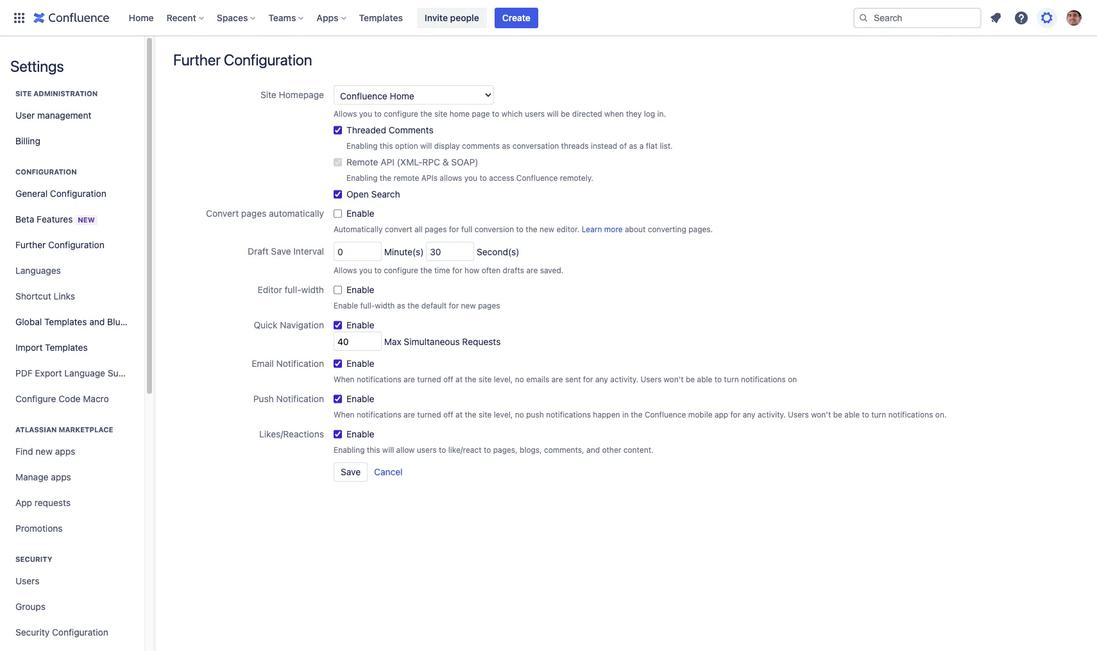 Task type: vqa. For each thing, say whether or not it's contained in the screenshot.
rightmost list
no



Task type: locate. For each thing, give the bounding box(es) containing it.
2 vertical spatial templates
[[45, 342, 88, 353]]

enable checkbox down draft save interval text box
[[334, 284, 342, 296]]

the down requests
[[465, 375, 477, 384]]

enable
[[346, 208, 374, 219], [346, 284, 374, 295], [334, 301, 358, 311], [346, 320, 374, 330], [346, 358, 374, 369], [346, 393, 374, 404], [346, 429, 374, 439]]

help icon image
[[1014, 10, 1029, 25]]

1 vertical spatial allows
[[334, 266, 357, 275]]

on
[[788, 375, 797, 384]]

site up 'enabling this will allow users to like/react to pages, blogs, comments, and other content.'
[[479, 410, 492, 420]]

2 site from the left
[[260, 89, 276, 100]]

the up search
[[380, 173, 391, 183]]

1 vertical spatial security
[[15, 627, 50, 638]]

site inside group
[[15, 89, 32, 98]]

1 when from the top
[[334, 375, 354, 384]]

configure for site
[[384, 109, 418, 119]]

new right the default
[[461, 301, 476, 311]]

configuration up new at the top left
[[50, 188, 106, 199]]

app
[[15, 497, 32, 508]]

0 vertical spatial notification
[[276, 358, 324, 369]]

create
[[502, 12, 531, 23]]

0 vertical spatial this
[[380, 141, 393, 151]]

no
[[515, 375, 524, 384], [515, 410, 524, 420]]

1 horizontal spatial activity.
[[758, 410, 786, 420]]

for right the default
[[449, 301, 459, 311]]

marketplace
[[59, 425, 113, 434]]

width up navigation
[[301, 284, 324, 295]]

apps inside manage apps link
[[51, 472, 71, 482]]

you up threaded at top
[[359, 109, 372, 119]]

2 vertical spatial will
[[382, 445, 394, 455]]

configure down minute(s)
[[384, 266, 418, 275]]

for right the app
[[730, 410, 741, 420]]

0 vertical spatial be
[[561, 109, 570, 119]]

to
[[374, 109, 382, 119], [492, 109, 499, 119], [480, 173, 487, 183], [516, 225, 523, 234], [374, 266, 382, 275], [715, 375, 722, 384], [862, 410, 869, 420], [439, 445, 446, 455], [484, 445, 491, 455]]

more
[[604, 225, 623, 234]]

you for time
[[359, 266, 372, 275]]

option
[[395, 141, 418, 151]]

on.
[[935, 410, 947, 420]]

notifications left on. at the bottom of the page
[[888, 410, 933, 420]]

no for email notification
[[515, 375, 524, 384]]

any right the app
[[743, 410, 756, 420]]

further down beta
[[15, 239, 46, 250]]

users right which
[[525, 109, 545, 119]]

0 vertical spatial no
[[515, 375, 524, 384]]

notifications up allow
[[357, 410, 401, 420]]

2 off from the top
[[443, 410, 453, 420]]

2 level, from the top
[[494, 410, 513, 420]]

0 horizontal spatial new
[[36, 446, 53, 457]]

no for push notification
[[515, 410, 524, 420]]

site administration group
[[10, 76, 134, 158]]

configure code macro
[[15, 393, 109, 404]]

2 enable checkbox from the top
[[334, 319, 342, 332]]

0 vertical spatial users
[[525, 109, 545, 119]]

new left editor.
[[540, 225, 554, 234]]

requests
[[35, 497, 71, 508]]

manage
[[15, 472, 48, 482]]

links
[[54, 291, 75, 302]]

1 vertical spatial no
[[515, 410, 524, 420]]

site
[[434, 109, 447, 119], [479, 375, 492, 384], [479, 410, 492, 420]]

settings icon image
[[1039, 10, 1055, 25]]

configure
[[384, 109, 418, 119], [384, 266, 418, 275]]

level, left emails
[[494, 375, 513, 384]]

site left home
[[434, 109, 447, 119]]

conversation
[[512, 141, 559, 151]]

0 horizontal spatial further
[[15, 239, 46, 250]]

1 vertical spatial this
[[367, 445, 380, 455]]

2 vertical spatial pages
[[478, 301, 500, 311]]

notification for email notification
[[276, 358, 324, 369]]

1 vertical spatial off
[[443, 410, 453, 420]]

soap)
[[451, 157, 478, 167]]

new inside the find new apps link
[[36, 446, 53, 457]]

notifications
[[357, 375, 401, 384], [741, 375, 786, 384], [357, 410, 401, 420], [546, 410, 591, 420], [888, 410, 933, 420]]

full- right editor
[[285, 284, 301, 295]]

width for enable
[[375, 301, 395, 311]]

notification icon image
[[988, 10, 1003, 25]]

2 notification from the top
[[276, 393, 324, 404]]

pdf
[[15, 368, 32, 379]]

enable checkbox right "likes/reactions" in the bottom of the page
[[334, 428, 342, 441]]

confluence left the mobile
[[645, 410, 686, 420]]

enable checkbox for editor full-width
[[334, 284, 342, 296]]

enabling up remote
[[346, 141, 378, 151]]

no left push
[[515, 410, 524, 420]]

any
[[595, 375, 608, 384], [743, 410, 756, 420]]

site left homepage
[[260, 89, 276, 100]]

enable checkbox right navigation
[[334, 319, 342, 332]]

Enable checkbox
[[334, 284, 342, 296], [334, 319, 342, 332], [334, 357, 342, 370], [334, 393, 342, 405], [334, 428, 342, 441]]

security for security
[[15, 555, 52, 563]]

confluence down conversation
[[516, 173, 558, 183]]

enabling down remote
[[346, 173, 378, 183]]

security down promotions
[[15, 555, 52, 563]]

as left the default
[[397, 301, 405, 311]]

this
[[380, 141, 393, 151], [367, 445, 380, 455]]

will
[[547, 109, 559, 119], [420, 141, 432, 151], [382, 445, 394, 455]]

1 vertical spatial notification
[[276, 393, 324, 404]]

level, for push notification
[[494, 410, 513, 420]]

1 notification from the top
[[276, 358, 324, 369]]

None submit
[[334, 463, 368, 482], [373, 463, 403, 482], [334, 463, 368, 482], [373, 463, 403, 482]]

2 no from the top
[[515, 410, 524, 420]]

turn left on. at the bottom of the page
[[871, 410, 886, 420]]

the up like/react
[[465, 410, 477, 420]]

1 horizontal spatial any
[[743, 410, 756, 420]]

will left allow
[[382, 445, 394, 455]]

1 vertical spatial at
[[456, 410, 463, 420]]

the right in
[[631, 410, 643, 420]]

users up the groups
[[15, 576, 39, 586]]

configuration up languages link
[[48, 239, 104, 250]]

site down requests
[[479, 375, 492, 384]]

security down the groups
[[15, 627, 50, 638]]

find new apps
[[15, 446, 75, 457]]

security inside "link"
[[15, 627, 50, 638]]

1 off from the top
[[443, 375, 453, 384]]

width up max at left bottom
[[375, 301, 395, 311]]

off
[[443, 375, 453, 384], [443, 410, 453, 420]]

1 horizontal spatial turn
[[871, 410, 886, 420]]

time
[[434, 266, 450, 275]]

templates right apps popup button
[[359, 12, 403, 23]]

3 enable checkbox from the top
[[334, 357, 342, 370]]

pages down often
[[478, 301, 500, 311]]

will up rpc
[[420, 141, 432, 151]]

create link
[[494, 7, 538, 28]]

banner
[[0, 0, 1097, 36]]

0 horizontal spatial as
[[397, 301, 405, 311]]

users
[[525, 109, 545, 119], [417, 445, 437, 455]]

new right the find
[[36, 446, 53, 457]]

1 vertical spatial enabling
[[346, 173, 378, 183]]

enable checkbox for email notification
[[334, 357, 342, 370]]

0 vertical spatial at
[[456, 375, 463, 384]]

1 vertical spatial further configuration
[[15, 239, 104, 250]]

for
[[449, 225, 459, 234], [452, 266, 462, 275], [449, 301, 459, 311], [583, 375, 593, 384], [730, 410, 741, 420]]

4 enable checkbox from the top
[[334, 393, 342, 405]]

1 security from the top
[[15, 555, 52, 563]]

0 vertical spatial you
[[359, 109, 372, 119]]

templates down links
[[44, 316, 87, 327]]

configuration inside "link"
[[52, 627, 108, 638]]

draft save interval
[[248, 246, 324, 257]]

0 vertical spatial will
[[547, 109, 559, 119]]

when for email notification
[[334, 375, 354, 384]]

shortcut links link
[[10, 284, 134, 309]]

security for security configuration
[[15, 627, 50, 638]]

1 horizontal spatial further configuration
[[173, 51, 312, 69]]

editor
[[258, 284, 282, 295]]

width for editor
[[301, 284, 324, 295]]

as right "comments"
[[502, 141, 510, 151]]

site up user
[[15, 89, 32, 98]]

apps down atlassian marketplace
[[55, 446, 75, 457]]

site administration
[[15, 89, 98, 98]]

Search field
[[853, 7, 982, 28]]

0 vertical spatial apps
[[55, 446, 75, 457]]

be
[[561, 109, 570, 119], [686, 375, 695, 384], [833, 410, 842, 420]]

at up like/react
[[456, 410, 463, 420]]

enabling left allow
[[334, 445, 365, 455]]

0 vertical spatial security
[[15, 555, 52, 563]]

1 horizontal spatial users
[[641, 375, 662, 384]]

atlassian marketplace group
[[10, 412, 134, 545]]

0 vertical spatial won't
[[664, 375, 684, 384]]

1 vertical spatial new
[[461, 301, 476, 311]]

billing link
[[10, 128, 134, 154]]

full- down draft save interval text box
[[360, 301, 375, 311]]

users up when notifications are turned off at the site level, no push notifications happen in the confluence mobile app for any activity. users won't be able to turn notifications on.
[[641, 375, 662, 384]]

which
[[502, 109, 523, 119]]

features
[[37, 213, 73, 224]]

1 vertical spatial confluence
[[645, 410, 686, 420]]

will left directed
[[547, 109, 559, 119]]

1 vertical spatial be
[[686, 375, 695, 384]]

notification
[[276, 358, 324, 369], [276, 393, 324, 404]]

off down max simultaneous requests
[[443, 375, 453, 384]]

homepage
[[279, 89, 324, 100]]

global element
[[8, 0, 851, 36]]

0 vertical spatial activity.
[[610, 375, 638, 384]]

level,
[[494, 375, 513, 384], [494, 410, 513, 420]]

1 vertical spatial when
[[334, 410, 354, 420]]

full- for enable
[[360, 301, 375, 311]]

2 at from the top
[[456, 410, 463, 420]]

1 vertical spatial you
[[464, 173, 477, 183]]

the left time
[[420, 266, 432, 275]]

minute(s)
[[384, 246, 424, 257]]

interval
[[293, 246, 324, 257]]

0 vertical spatial and
[[89, 316, 105, 327]]

0 vertical spatial off
[[443, 375, 453, 384]]

enable checkbox right push notification
[[334, 393, 342, 405]]

2 turned from the top
[[417, 410, 441, 420]]

are
[[526, 266, 538, 275], [404, 375, 415, 384], [552, 375, 563, 384], [404, 410, 415, 420]]

apps up requests
[[51, 472, 71, 482]]

configuration for general configuration link
[[50, 188, 106, 199]]

0 vertical spatial configure
[[384, 109, 418, 119]]

max simultaneous requests
[[384, 336, 501, 347]]

1 vertical spatial configure
[[384, 266, 418, 275]]

2 allows from the top
[[334, 266, 357, 275]]

automatically
[[269, 208, 324, 219]]

0 horizontal spatial confluence
[[516, 173, 558, 183]]

enable for email notification
[[346, 358, 374, 369]]

level, left push
[[494, 410, 513, 420]]

allows up "threaded comments" checkbox at the top left of the page
[[334, 109, 357, 119]]

confluence image
[[33, 10, 109, 25], [33, 10, 109, 25]]

likes/reactions
[[259, 429, 324, 439]]

quick
[[254, 320, 278, 330]]

further configuration link
[[10, 232, 134, 258]]

at for email notification
[[456, 375, 463, 384]]

default
[[421, 301, 447, 311]]

convert
[[385, 225, 412, 234]]

you down soap)
[[464, 173, 477, 183]]

0 horizontal spatial and
[[89, 316, 105, 327]]

templates up pdf export language support link
[[45, 342, 88, 353]]

&
[[443, 157, 449, 167]]

1 vertical spatial site
[[479, 375, 492, 384]]

0 vertical spatial allows
[[334, 109, 357, 119]]

activity. up in
[[610, 375, 638, 384]]

1 horizontal spatial won't
[[811, 410, 831, 420]]

any right sent
[[595, 375, 608, 384]]

pages right all
[[425, 225, 447, 234]]

happen
[[593, 410, 620, 420]]

1 horizontal spatial and
[[586, 445, 600, 455]]

this left allow
[[367, 445, 380, 455]]

page
[[472, 109, 490, 119]]

0 horizontal spatial users
[[417, 445, 437, 455]]

users right allow
[[417, 445, 437, 455]]

when notifications are turned off at the site level, no emails are sent for any activity. users won't be able to turn notifications on
[[334, 375, 797, 384]]

configure up comments
[[384, 109, 418, 119]]

at for push notification
[[456, 410, 463, 420]]

0 vertical spatial pages
[[241, 208, 266, 219]]

1 vertical spatial level,
[[494, 410, 513, 420]]

notification up "likes/reactions" in the bottom of the page
[[276, 393, 324, 404]]

2 security from the top
[[15, 627, 50, 638]]

activity. right the app
[[758, 410, 786, 420]]

0 horizontal spatial site
[[15, 89, 32, 98]]

home
[[129, 12, 154, 23]]

1 horizontal spatial as
[[502, 141, 510, 151]]

1 configure from the top
[[384, 109, 418, 119]]

as left a on the top of the page
[[629, 141, 637, 151]]

1 vertical spatial will
[[420, 141, 432, 151]]

width
[[301, 284, 324, 295], [375, 301, 395, 311]]

notifications left on
[[741, 375, 786, 384]]

when for push notification
[[334, 410, 354, 420]]

site for site homepage
[[260, 89, 276, 100]]

turn up the app
[[724, 375, 739, 384]]

1 enable checkbox from the top
[[334, 284, 342, 296]]

1 turned from the top
[[417, 375, 441, 384]]

the left editor.
[[526, 225, 537, 234]]

and left blueprints
[[89, 316, 105, 327]]

search image
[[858, 13, 869, 23]]

off up like/react
[[443, 410, 453, 420]]

level, for email notification
[[494, 375, 513, 384]]

editor.
[[557, 225, 580, 234]]

allows
[[334, 109, 357, 119], [334, 266, 357, 275]]

global templates and blueprints
[[15, 316, 149, 327]]

0 vertical spatial site
[[434, 109, 447, 119]]

1 vertical spatial users
[[788, 410, 809, 420]]

general configuration link
[[10, 181, 134, 207]]

2 when from the top
[[334, 410, 354, 420]]

1 level, from the top
[[494, 375, 513, 384]]

5 enable checkbox from the top
[[334, 428, 342, 441]]

push
[[526, 410, 544, 420]]

activity.
[[610, 375, 638, 384], [758, 410, 786, 420]]

are right "drafts"
[[526, 266, 538, 275]]

1 allows from the top
[[334, 109, 357, 119]]

further right collapse sidebar icon
[[173, 51, 221, 69]]

1 vertical spatial any
[[743, 410, 756, 420]]

0 horizontal spatial width
[[301, 284, 324, 295]]

2 horizontal spatial users
[[788, 410, 809, 420]]

configuration group
[[10, 154, 149, 416]]

0 vertical spatial width
[[301, 284, 324, 295]]

configuration down groups link
[[52, 627, 108, 638]]

2 vertical spatial new
[[36, 446, 53, 457]]

users inside security group
[[15, 576, 39, 586]]

2 horizontal spatial will
[[547, 109, 559, 119]]

new
[[540, 225, 554, 234], [461, 301, 476, 311], [36, 446, 53, 457]]

at down max simultaneous requests
[[456, 375, 463, 384]]

a
[[639, 141, 644, 151]]

1 no from the top
[[515, 375, 524, 384]]

allows down draft save interval text box
[[334, 266, 357, 275]]

you down draft save interval text box
[[359, 266, 372, 275]]

no left emails
[[515, 375, 524, 384]]

0 vertical spatial able
[[697, 375, 712, 384]]

0 vertical spatial turned
[[417, 375, 441, 384]]

further configuration down beta features new
[[15, 239, 104, 250]]

0 vertical spatial turn
[[724, 375, 739, 384]]

Remote API (XML-RPC & SOAP) checkbox
[[334, 156, 342, 169]]

spaces button
[[213, 7, 261, 28]]

site for email notification
[[479, 375, 492, 384]]

enable checkbox right email notification
[[334, 357, 342, 370]]

enable for quick navigation
[[346, 320, 374, 330]]

0 vertical spatial templates
[[359, 12, 403, 23]]

users down on
[[788, 410, 809, 420]]

notification up push notification
[[276, 358, 324, 369]]

0 horizontal spatial users
[[15, 576, 39, 586]]

and left the other
[[586, 445, 600, 455]]

0 horizontal spatial turn
[[724, 375, 739, 384]]

1 site from the left
[[15, 89, 32, 98]]

enable for likes/reactions
[[346, 429, 374, 439]]

groups link
[[10, 594, 134, 620]]

allows you to configure the site home page to which users will be directed when they log in.
[[334, 109, 666, 119]]

requests
[[462, 336, 501, 347]]

1 horizontal spatial width
[[375, 301, 395, 311]]

groups
[[15, 601, 46, 612]]

pages right convert
[[241, 208, 266, 219]]

app requests
[[15, 497, 71, 508]]

comments
[[389, 124, 433, 135]]

1 horizontal spatial full-
[[360, 301, 375, 311]]

2 vertical spatial you
[[359, 266, 372, 275]]

1 at from the top
[[456, 375, 463, 384]]

1 horizontal spatial able
[[844, 410, 860, 420]]

0 vertical spatial full-
[[285, 284, 301, 295]]

when notifications are turned off at the site level, no push notifications happen in the confluence mobile app for any activity. users won't be able to turn notifications on.
[[334, 410, 947, 420]]

2 horizontal spatial be
[[833, 410, 842, 420]]

0 horizontal spatial further configuration
[[15, 239, 104, 250]]

1 vertical spatial templates
[[44, 316, 87, 327]]

allows
[[440, 173, 462, 183]]

further configuration down spaces "popup button"
[[173, 51, 312, 69]]

0 vertical spatial any
[[595, 375, 608, 384]]

this up api
[[380, 141, 393, 151]]

max
[[384, 336, 401, 347]]

banner containing home
[[0, 0, 1097, 36]]

2 vertical spatial users
[[15, 576, 39, 586]]

people
[[450, 12, 479, 23]]

2 configure from the top
[[384, 266, 418, 275]]

confluence inside remote api (xml-rpc & soap) enabling the remote apis allows you to access confluence remotely.
[[516, 173, 558, 183]]

1 horizontal spatial will
[[420, 141, 432, 151]]

None text field
[[426, 242, 474, 261], [334, 332, 382, 351], [426, 242, 474, 261], [334, 332, 382, 351]]

list.
[[660, 141, 673, 151]]

1 vertical spatial turned
[[417, 410, 441, 420]]

1 horizontal spatial site
[[260, 89, 276, 100]]

2 vertical spatial site
[[479, 410, 492, 420]]

enable full-width as the default for new pages
[[334, 301, 500, 311]]



Task type: describe. For each thing, give the bounding box(es) containing it.
often
[[482, 266, 501, 275]]

saved.
[[540, 266, 564, 275]]

invite
[[425, 12, 448, 23]]

import
[[15, 342, 43, 353]]

1 horizontal spatial be
[[686, 375, 695, 384]]

Draft Save Interval text field
[[334, 242, 382, 261]]

allows you to configure the time for how often drafts are saved.
[[334, 266, 564, 275]]

converting
[[648, 225, 686, 234]]

off for email notification
[[443, 375, 453, 384]]

you for site
[[359, 109, 372, 119]]

configuration for further configuration link at the left
[[48, 239, 104, 250]]

security configuration link
[[10, 620, 134, 645]]

push
[[253, 393, 274, 404]]

turned for push notification
[[417, 410, 441, 420]]

appswitcher icon image
[[12, 10, 27, 25]]

0 vertical spatial further
[[173, 51, 221, 69]]

enable checkbox for quick navigation
[[334, 319, 342, 332]]

blueprints
[[107, 316, 149, 327]]

sent
[[565, 375, 581, 384]]

invite people button
[[417, 7, 487, 28]]

Enable checkbox
[[334, 207, 342, 220]]

all
[[414, 225, 423, 234]]

user management link
[[10, 103, 134, 128]]

pages.
[[689, 225, 713, 234]]

1 horizontal spatial users
[[525, 109, 545, 119]]

Open Search checkbox
[[334, 188, 342, 201]]

1 vertical spatial users
[[417, 445, 437, 455]]

for left "how"
[[452, 266, 462, 275]]

0 vertical spatial new
[[540, 225, 554, 234]]

instead
[[591, 141, 617, 151]]

find
[[15, 446, 33, 457]]

shortcut links
[[15, 291, 75, 302]]

atlassian marketplace
[[15, 425, 113, 434]]

1 horizontal spatial pages
[[425, 225, 447, 234]]

convert
[[206, 208, 239, 219]]

languages
[[15, 265, 61, 276]]

notification for push notification
[[276, 393, 324, 404]]

the left the default
[[407, 301, 419, 311]]

enable for editor full-width
[[346, 284, 374, 295]]

allows for allows you to configure the time for how often drafts are saved.
[[334, 266, 357, 275]]

you inside remote api (xml-rpc & soap) enabling the remote apis allows you to access confluence remotely.
[[464, 173, 477, 183]]

1 horizontal spatial new
[[461, 301, 476, 311]]

site for push notification
[[479, 410, 492, 420]]

templates inside global element
[[359, 12, 403, 23]]

apps
[[317, 12, 338, 23]]

site for site administration
[[15, 89, 32, 98]]

global templates and blueprints link
[[10, 309, 149, 335]]

notifications right push
[[546, 410, 591, 420]]

navigation
[[280, 320, 324, 330]]

collapse sidebar image
[[140, 42, 168, 68]]

general
[[15, 188, 48, 199]]

are up allow
[[404, 410, 415, 420]]

learn
[[582, 225, 602, 234]]

further inside configuration "group"
[[15, 239, 46, 250]]

enabling this will allow users to like/react to pages, blogs, comments, and other content.
[[334, 445, 654, 455]]

search
[[371, 189, 400, 200]]

for right sent
[[583, 375, 593, 384]]

enabling inside remote api (xml-rpc & soap) enabling the remote apis allows you to access confluence remotely.
[[346, 173, 378, 183]]

further configuration inside further configuration link
[[15, 239, 104, 250]]

recent
[[167, 12, 196, 23]]

1 horizontal spatial confluence
[[645, 410, 686, 420]]

to inside remote api (xml-rpc & soap) enabling the remote apis allows you to access confluence remotely.
[[480, 173, 487, 183]]

enable for convert pages automatically
[[346, 208, 374, 219]]

import templates
[[15, 342, 88, 353]]

apis
[[421, 173, 438, 183]]

pdf export language support
[[15, 368, 141, 379]]

off for push notification
[[443, 410, 453, 420]]

open search
[[346, 189, 400, 200]]

configuration up 'general' in the left top of the page
[[15, 167, 77, 176]]

emails
[[526, 375, 549, 384]]

your profile and preferences image
[[1066, 10, 1082, 25]]

import templates link
[[10, 335, 134, 361]]

Threaded Comments checkbox
[[334, 124, 342, 137]]

1 vertical spatial won't
[[811, 410, 831, 420]]

0 horizontal spatial be
[[561, 109, 570, 119]]

invite people
[[425, 12, 479, 23]]

display
[[434, 141, 460, 151]]

1 vertical spatial activity.
[[758, 410, 786, 420]]

site homepage
[[260, 89, 324, 100]]

2 vertical spatial enabling
[[334, 445, 365, 455]]

promotions
[[15, 523, 63, 534]]

full- for editor
[[285, 284, 301, 295]]

allow
[[396, 445, 415, 455]]

will inside threaded comments enabling this option will display comments as conversation threads instead of as a flat list.
[[420, 141, 432, 151]]

beta features new
[[15, 213, 95, 224]]

security group
[[10, 542, 134, 651]]

the inside remote api (xml-rpc & soap) enabling the remote apis allows you to access confluence remotely.
[[380, 173, 391, 183]]

templates link
[[355, 7, 407, 28]]

in.
[[657, 109, 666, 119]]

are left sent
[[552, 375, 563, 384]]

configuration up site homepage
[[224, 51, 312, 69]]

home link
[[125, 7, 158, 28]]

configure code macro link
[[10, 386, 134, 412]]

automatically convert all pages for full conversion to the new editor. learn more about converting pages.
[[334, 225, 713, 234]]

allows for allows you to configure the site home page to which users will be directed when they log in.
[[334, 109, 357, 119]]

0 vertical spatial users
[[641, 375, 662, 384]]

like/react
[[448, 445, 482, 455]]

threads
[[561, 141, 589, 151]]

1 vertical spatial turn
[[871, 410, 886, 420]]

0 horizontal spatial activity.
[[610, 375, 638, 384]]

2 vertical spatial be
[[833, 410, 842, 420]]

enable checkbox for likes/reactions
[[334, 428, 342, 441]]

home
[[450, 109, 470, 119]]

for left full
[[449, 225, 459, 234]]

templates for import templates
[[45, 342, 88, 353]]

teams
[[268, 12, 296, 23]]

pages,
[[493, 445, 518, 455]]

turned for email notification
[[417, 375, 441, 384]]

configure for time
[[384, 266, 418, 275]]

automatically
[[334, 225, 383, 234]]

editor full-width
[[258, 284, 324, 295]]

0 horizontal spatial pages
[[241, 208, 266, 219]]

2 horizontal spatial as
[[629, 141, 637, 151]]

apps inside the find new apps link
[[55, 446, 75, 457]]

draft
[[248, 246, 269, 257]]

remotely.
[[560, 173, 593, 183]]

templates for global templates and blueprints
[[44, 316, 87, 327]]

app requests link
[[10, 490, 134, 516]]

shortcut
[[15, 291, 51, 302]]

log
[[644, 109, 655, 119]]

1 vertical spatial able
[[844, 410, 860, 420]]

enable for push notification
[[346, 393, 374, 404]]

learn more link
[[582, 225, 623, 234]]

(xml-
[[397, 157, 422, 167]]

2 horizontal spatial pages
[[478, 301, 500, 311]]

drafts
[[503, 266, 524, 275]]

language
[[64, 368, 105, 379]]

the up comments
[[420, 109, 432, 119]]

about
[[625, 225, 646, 234]]

this inside threaded comments enabling this option will display comments as conversation threads instead of as a flat list.
[[380, 141, 393, 151]]

remote
[[394, 173, 419, 183]]

new
[[78, 215, 95, 224]]

configuration for security configuration "link" at the bottom
[[52, 627, 108, 638]]

0 horizontal spatial won't
[[664, 375, 684, 384]]

enabling inside threaded comments enabling this option will display comments as conversation threads instead of as a flat list.
[[346, 141, 378, 151]]

and inside configuration "group"
[[89, 316, 105, 327]]

0 horizontal spatial any
[[595, 375, 608, 384]]

conversion
[[475, 225, 514, 234]]

notifications down max at left bottom
[[357, 375, 401, 384]]

export
[[35, 368, 62, 379]]

are down simultaneous on the bottom of the page
[[404, 375, 415, 384]]

mobile
[[688, 410, 713, 420]]

simultaneous
[[404, 336, 460, 347]]

threaded
[[346, 124, 386, 135]]

promotions link
[[10, 516, 134, 542]]

user management
[[15, 110, 91, 121]]

0 vertical spatial further configuration
[[173, 51, 312, 69]]

they
[[626, 109, 642, 119]]

enable checkbox for push notification
[[334, 393, 342, 405]]

api
[[381, 157, 395, 167]]

atlassian
[[15, 425, 57, 434]]

quick navigation
[[254, 320, 324, 330]]

code
[[59, 393, 81, 404]]

email
[[252, 358, 274, 369]]

1 vertical spatial and
[[586, 445, 600, 455]]

rpc
[[422, 157, 440, 167]]

users link
[[10, 568, 134, 594]]

billing
[[15, 135, 40, 146]]

manage apps
[[15, 472, 71, 482]]



